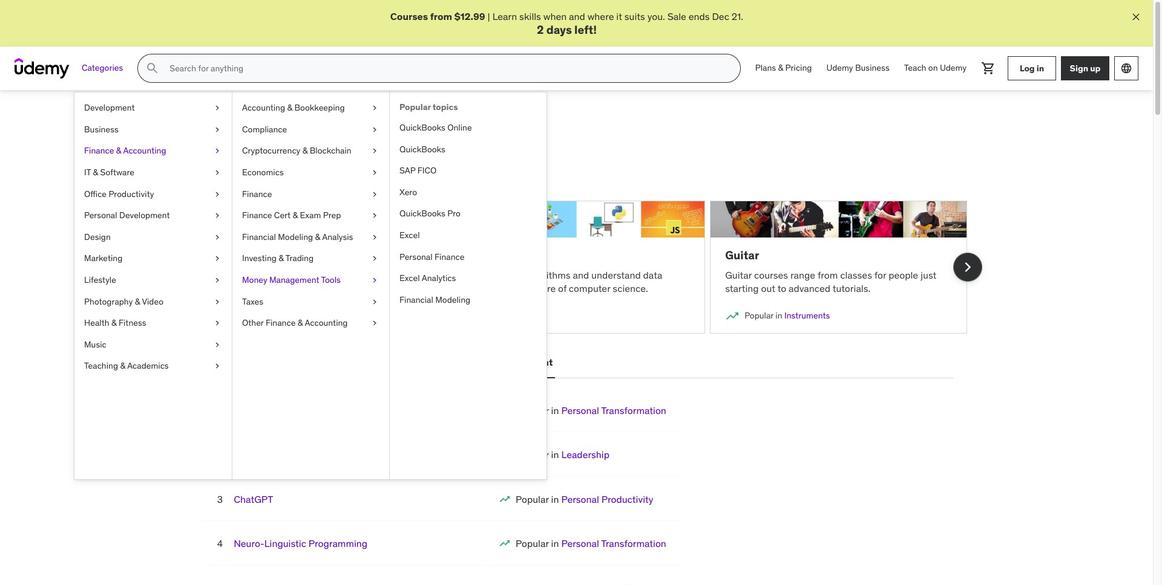 Task type: vqa. For each thing, say whether or not it's contained in the screenshot.
"Modern"
no



Task type: describe. For each thing, give the bounding box(es) containing it.
machine learning
[[201, 248, 298, 263]]

0 vertical spatial development
[[84, 102, 135, 113]]

21.
[[732, 10, 743, 22]]

xsmall image for personal development
[[212, 210, 222, 222]]

learn inside courses from $12.99 | learn skills when and where it suits you. sale ends dec 21. 2 days left!
[[493, 10, 517, 22]]

4
[[217, 538, 223, 550]]

teach on udemy
[[904, 63, 967, 73]]

xsmall image for finance
[[370, 189, 380, 200]]

taxes
[[242, 296, 263, 307]]

& for software
[[93, 167, 98, 178]]

excel link
[[390, 225, 547, 247]]

1 horizontal spatial productivity
[[602, 494, 653, 506]]

& for trading
[[279, 253, 284, 264]]

software
[[100, 167, 134, 178]]

learn
[[201, 283, 222, 295]]

improve
[[342, 154, 376, 166]]

& right cert
[[293, 210, 298, 221]]

machine
[[201, 248, 247, 263]]

xsmall image for it & software
[[212, 167, 222, 179]]

development for personal development button
[[491, 357, 553, 369]]

bestselling button
[[200, 349, 257, 378]]

categories
[[82, 63, 123, 73]]

xsmall image for business
[[212, 124, 222, 136]]

computers
[[350, 269, 396, 281]]

accounting & bookkeeping link
[[232, 98, 389, 119]]

pricing
[[785, 63, 812, 73]]

range
[[791, 269, 815, 281]]

teaching & academics link
[[74, 356, 232, 378]]

data
[[643, 269, 662, 281]]

1 personal transformation link from the top
[[561, 405, 666, 417]]

xsmall image for economics
[[370, 167, 380, 179]]

sap fico link
[[390, 161, 547, 182]]

personal development link
[[74, 205, 232, 227]]

taxes link
[[232, 291, 389, 313]]

to right how
[[418, 269, 427, 281]]

sign
[[1070, 63, 1088, 74]]

leadership link
[[561, 449, 610, 461]]

data
[[260, 311, 278, 322]]

& down taxes link
[[298, 318, 303, 329]]

academics
[[127, 361, 169, 372]]

Search for anything text field
[[167, 58, 726, 79]]

popular in data & analytics
[[220, 311, 321, 322]]

xsmall image for finance cert & exam prep
[[370, 210, 380, 222]]

instruments link
[[785, 311, 830, 322]]

excel analytics link
[[390, 268, 547, 290]]

transformation for first personal transformation link from the top
[[601, 405, 666, 417]]

economics link
[[232, 162, 389, 184]]

xsmall image for development
[[212, 102, 222, 114]]

fico
[[418, 165, 437, 176]]

2 personal transformation link from the top
[[561, 538, 666, 550]]

xero link
[[390, 182, 547, 204]]

submit search image
[[145, 61, 160, 76]]

xsmall image for other finance & accounting
[[370, 318, 380, 330]]

quickbooks for quickbooks pro
[[400, 208, 445, 219]]

accounting inside other finance & accounting link
[[305, 318, 348, 329]]

leadership
[[561, 449, 610, 461]]

financial for financial modeling
[[400, 295, 433, 306]]

other finance & accounting link
[[232, 313, 389, 335]]

teach
[[904, 63, 926, 73]]

marketing
[[84, 253, 122, 264]]

other
[[242, 318, 264, 329]]

2
[[537, 23, 544, 37]]

4 cell from the top
[[516, 538, 666, 550]]

video
[[142, 296, 163, 307]]

& inside 'carousel' element
[[280, 311, 285, 322]]

finance right the other
[[266, 318, 296, 329]]

xsmall image for teaching & academics
[[212, 361, 222, 373]]

from inside guitar courses range from classes for people just starting out to advanced tutorials.
[[818, 269, 838, 281]]

statistical
[[220, 269, 262, 281]]

popular in image for popular in personal transformation
[[499, 538, 511, 550]]

office
[[84, 189, 107, 200]]

neuro-
[[234, 538, 264, 550]]

xero
[[400, 187, 417, 198]]

1 vertical spatial business
[[84, 124, 119, 135]]

analytics inside 'carousel' element
[[287, 311, 321, 322]]

xsmall image for accounting & bookkeeping
[[370, 102, 380, 114]]

& left analysis
[[315, 232, 320, 243]]

use
[[201, 269, 217, 281]]

marketing link
[[74, 248, 232, 270]]

accounting inside accounting & bookkeeping link
[[242, 102, 285, 113]]

next image
[[958, 258, 977, 277]]

photography & video
[[84, 296, 163, 307]]

trading
[[286, 253, 314, 264]]

design
[[84, 232, 111, 243]]

popular topics
[[400, 102, 458, 113]]

personal finance
[[400, 252, 465, 262]]

personal development button
[[446, 349, 555, 378]]

neuro-linguistic programming
[[234, 538, 368, 550]]

cryptocurrency
[[242, 146, 300, 156]]

health & fitness
[[84, 318, 146, 329]]

productivity inside the office productivity link
[[109, 189, 154, 200]]

to left tools
[[312, 269, 321, 281]]

or
[[331, 154, 339, 166]]

plans & pricing
[[755, 63, 812, 73]]

finance cert & exam prep
[[242, 210, 341, 221]]

close image
[[1130, 11, 1142, 23]]

courses from $12.99 | learn skills when and where it suits you. sale ends dec 21. 2 days left!
[[390, 10, 743, 37]]

personal development for the personal development link
[[84, 210, 170, 221]]

excel for excel
[[400, 230, 420, 241]]

financial modeling & analysis link
[[232, 227, 389, 248]]

quickbooks pro
[[400, 208, 461, 219]]

topics inside "money management tools" 'element'
[[433, 102, 458, 113]]

analysis
[[322, 232, 353, 243]]

in for "personal productivity" link
[[551, 494, 559, 506]]

modeling for financial modeling
[[435, 295, 470, 306]]

personal productivity link
[[561, 494, 653, 506]]

financial modeling link
[[390, 290, 547, 311]]

1 udemy from the left
[[827, 63, 853, 73]]

money management tools link
[[232, 270, 389, 291]]

xsmall image for music
[[212, 339, 222, 351]]

xsmall image for cryptocurrency & blockchain
[[370, 146, 380, 157]]

accounting & bookkeeping
[[242, 102, 345, 113]]

quickbooks online
[[400, 122, 472, 133]]

personal inside "money management tools" 'element'
[[400, 252, 433, 262]]

from inside courses from $12.99 | learn skills when and where it suits you. sale ends dec 21. 2 days left!
[[430, 10, 452, 22]]

learning
[[250, 248, 298, 263]]

learn for popular and trending topics
[[186, 154, 210, 166]]

categories button
[[74, 54, 130, 83]]

popular in image
[[201, 309, 215, 324]]

xsmall image for money management tools
[[370, 275, 380, 287]]

of
[[558, 283, 567, 295]]

& for blockchain
[[302, 146, 308, 156]]

cryptocurrency & blockchain
[[242, 146, 352, 156]]

modeling for financial modeling & analysis
[[278, 232, 313, 243]]

cert
[[274, 210, 291, 221]]

2 udemy from the left
[[940, 63, 967, 73]]

guitar for guitar
[[725, 248, 759, 263]]

3
[[217, 494, 223, 506]]

finance for finance
[[242, 189, 272, 200]]

finance cert & exam prep link
[[232, 205, 389, 227]]

development for the personal development link
[[119, 210, 170, 221]]

in for first personal transformation link from the top
[[551, 405, 559, 417]]

programming
[[309, 538, 368, 550]]

completely
[[261, 154, 308, 166]]

excel analytics
[[400, 273, 456, 284]]

design link
[[74, 227, 232, 248]]

xsmall image for finance & accounting
[[212, 146, 222, 157]]

build
[[501, 269, 522, 281]]

business link
[[74, 119, 232, 141]]

xsmall image for investing & trading
[[370, 253, 380, 265]]



Task type: locate. For each thing, give the bounding box(es) containing it.
xsmall image inside other finance & accounting link
[[370, 318, 380, 330]]

xsmall image inside "marketing" link
[[212, 253, 222, 265]]

0 horizontal spatial financial
[[242, 232, 276, 243]]

0 vertical spatial learn
[[493, 10, 517, 22]]

from down statistical
[[225, 283, 245, 295]]

xsmall image inside 'health & fitness' link
[[212, 318, 222, 330]]

2 guitar from the top
[[725, 269, 752, 281]]

starting
[[725, 283, 759, 295]]

2 vertical spatial popular in image
[[499, 538, 511, 550]]

1 horizontal spatial financial
[[400, 295, 433, 306]]

2 vertical spatial development
[[491, 357, 553, 369]]

personal development for personal development button
[[449, 357, 553, 369]]

0 horizontal spatial analytics
[[287, 311, 321, 322]]

0 vertical spatial skills
[[519, 10, 541, 22]]

xsmall image up your
[[370, 102, 380, 114]]

xsmall image inside finance cert & exam prep link
[[370, 210, 380, 222]]

in left "leadership" link
[[551, 449, 559, 461]]

accounting inside finance & accounting "link"
[[123, 146, 166, 156]]

excel down personal finance
[[400, 273, 420, 284]]

2 cell from the top
[[516, 449, 610, 461]]

1 horizontal spatial business
[[855, 63, 890, 73]]

2 horizontal spatial accounting
[[305, 318, 348, 329]]

& for academics
[[120, 361, 125, 372]]

finance & accounting
[[84, 146, 166, 156]]

0 horizontal spatial personal development
[[84, 210, 170, 221]]

xsmall image down "something"
[[212, 167, 222, 179]]

people
[[889, 269, 918, 281]]

learn right | in the top left of the page
[[493, 10, 517, 22]]

and up left!
[[569, 10, 585, 22]]

udemy right pricing in the top of the page
[[827, 63, 853, 73]]

at
[[509, 283, 518, 295]]

3 cell from the top
[[516, 494, 653, 506]]

skills
[[519, 10, 541, 22], [436, 154, 457, 166]]

xsmall image inside the investing & trading link
[[370, 253, 380, 265]]

0 vertical spatial financial
[[242, 232, 276, 243]]

0 vertical spatial quickbooks
[[400, 122, 445, 133]]

xsmall image inside the personal development link
[[212, 210, 222, 222]]

& left new
[[302, 146, 308, 156]]

music
[[84, 339, 106, 350]]

2 transformation from the top
[[601, 538, 666, 550]]

in down popular in personal productivity on the bottom of the page
[[551, 538, 559, 550]]

in for instruments link
[[776, 311, 782, 322]]

0 vertical spatial guitar
[[725, 248, 759, 263]]

plans & pricing link
[[748, 54, 819, 83]]

xsmall image for office productivity
[[212, 189, 222, 200]]

xsmall image inside teaching & academics link
[[212, 361, 222, 373]]

popular
[[400, 102, 431, 113], [186, 119, 244, 138], [220, 311, 249, 322], [745, 311, 774, 322], [516, 405, 549, 417], [516, 449, 549, 461], [516, 494, 549, 506], [516, 538, 549, 550]]

compliance
[[242, 124, 287, 135]]

1 horizontal spatial topics
[[433, 102, 458, 113]]

xsmall image for taxes
[[370, 296, 380, 308]]

topics up quickbooks online
[[433, 102, 458, 113]]

how
[[398, 269, 416, 281]]

popular in personal transformation up leadership
[[516, 405, 666, 417]]

sap fico
[[400, 165, 437, 176]]

& for bookkeeping
[[287, 102, 292, 113]]

money management tools
[[242, 275, 341, 286]]

chatgpt
[[234, 494, 273, 506]]

to right out
[[778, 283, 786, 295]]

shopping cart with 0 items image
[[981, 61, 996, 76]]

accounting down "business" link in the left of the page
[[123, 146, 166, 156]]

popular and trending topics
[[186, 119, 387, 138]]

up
[[1090, 63, 1101, 74]]

finance down economics
[[242, 189, 272, 200]]

popular in image for popular in personal productivity
[[499, 494, 511, 506]]

analytics
[[422, 273, 456, 284], [287, 311, 321, 322]]

xsmall image inside the office productivity link
[[212, 189, 222, 200]]

quickbooks down popular topics
[[400, 122, 445, 133]]

1 horizontal spatial udemy
[[940, 63, 967, 73]]

financial
[[242, 232, 276, 243], [400, 295, 433, 306]]

in left "instruments" at the right bottom of the page
[[776, 311, 782, 322]]

xsmall image for financial modeling & analysis
[[370, 232, 380, 244]]

0 horizontal spatial productivity
[[109, 189, 154, 200]]

xsmall image down computers
[[370, 296, 380, 308]]

where
[[588, 10, 614, 22]]

1 vertical spatial personal transformation link
[[561, 538, 666, 550]]

financial inside financial modeling link
[[400, 295, 433, 306]]

teach on udemy link
[[897, 54, 974, 83]]

you.
[[648, 10, 665, 22]]

finance up it & software
[[84, 146, 114, 156]]

xsmall image for health & fitness
[[212, 318, 222, 330]]

xsmall image for marketing
[[212, 253, 222, 265]]

1 horizontal spatial personal development
[[449, 357, 553, 369]]

& right "it"
[[93, 167, 98, 178]]

1 vertical spatial development
[[119, 210, 170, 221]]

& right plans
[[778, 63, 783, 73]]

xsmall image for design
[[212, 232, 222, 244]]

& inside "link"
[[116, 146, 121, 156]]

5 cell from the top
[[516, 583, 666, 586]]

your
[[379, 154, 397, 166]]

development inside button
[[491, 357, 553, 369]]

quickbooks for quickbooks online
[[400, 122, 445, 133]]

and inside learn to build algorithms and understand data structures at the core of computer science.
[[573, 269, 589, 281]]

investing & trading
[[242, 253, 314, 264]]

0 horizontal spatial from
[[225, 283, 245, 295]]

personal transformation link up leadership
[[561, 405, 666, 417]]

0 horizontal spatial topics
[[343, 119, 387, 138]]

in for data & analytics link
[[251, 311, 258, 322]]

xsmall image left cryptocurrency
[[212, 146, 222, 157]]

when
[[543, 10, 567, 22]]

1 vertical spatial guitar
[[725, 269, 752, 281]]

1 vertical spatial popular in personal transformation
[[516, 538, 666, 550]]

finance for finance cert & exam prep
[[242, 210, 272, 221]]

xsmall image inside the money management tools link
[[370, 275, 380, 287]]

xsmall image inside accounting & bookkeeping link
[[370, 102, 380, 114]]

& right "teaching"
[[120, 361, 125, 372]]

in for "leadership" link
[[551, 449, 559, 461]]

skills right the existing
[[436, 154, 457, 166]]

accounting up compliance
[[242, 102, 285, 113]]

money management tools element
[[389, 93, 547, 480]]

personal
[[84, 210, 117, 221], [400, 252, 433, 262], [449, 357, 489, 369], [561, 405, 599, 417], [561, 494, 599, 506], [561, 538, 599, 550]]

& for video
[[135, 296, 140, 307]]

understand
[[591, 269, 641, 281]]

0 vertical spatial and
[[569, 10, 585, 22]]

2 vertical spatial and
[[573, 269, 589, 281]]

suits
[[625, 10, 645, 22]]

xsmall image inside music 'link'
[[212, 339, 222, 351]]

skills inside courses from $12.99 | learn skills when and where it suits you. sale ends dec 21. 2 days left!
[[519, 10, 541, 22]]

and up cryptocurrency
[[247, 119, 274, 138]]

sap
[[400, 165, 415, 176]]

xsmall image for compliance
[[370, 124, 380, 136]]

xsmall image
[[212, 102, 222, 114], [212, 124, 222, 136], [370, 124, 380, 136], [370, 146, 380, 157], [370, 167, 380, 179], [212, 189, 222, 200], [212, 210, 222, 222], [370, 210, 380, 222], [212, 275, 222, 287], [212, 318, 222, 330], [370, 318, 380, 330]]

productivity
[[109, 189, 154, 200], [602, 494, 653, 506]]

& up probability
[[279, 253, 284, 264]]

health
[[84, 318, 109, 329]]

0 vertical spatial personal development
[[84, 210, 170, 221]]

finance inside "link"
[[84, 146, 114, 156]]

data.
[[247, 283, 269, 295]]

analytics inside "money management tools" 'element'
[[422, 273, 456, 284]]

in down popular in leadership
[[551, 494, 559, 506]]

0 vertical spatial modeling
[[278, 232, 313, 243]]

xsmall image right analysis
[[370, 232, 380, 244]]

guitar
[[725, 248, 759, 263], [725, 269, 752, 281]]

1 vertical spatial analytics
[[287, 311, 321, 322]]

0 vertical spatial business
[[855, 63, 890, 73]]

1 vertical spatial skills
[[436, 154, 457, 166]]

modeling inside "money management tools" 'element'
[[435, 295, 470, 306]]

other finance & accounting
[[242, 318, 348, 329]]

finance for finance & accounting
[[84, 146, 114, 156]]

guitar inside guitar courses range from classes for people just starting out to advanced tutorials.
[[725, 269, 752, 281]]

popular in personal transformation for 1st personal transformation link from the bottom of the page
[[516, 538, 666, 550]]

finance left cert
[[242, 210, 272, 221]]

1 horizontal spatial skills
[[519, 10, 541, 22]]

3 quickbooks from the top
[[400, 208, 445, 219]]

1 excel from the top
[[400, 230, 420, 241]]

0 vertical spatial analytics
[[422, 273, 456, 284]]

log in link
[[1008, 56, 1056, 81]]

business up finance & accounting at the left of page
[[84, 124, 119, 135]]

in
[[1037, 63, 1044, 74], [251, 311, 258, 322], [776, 311, 782, 322], [551, 405, 559, 417], [551, 449, 559, 461], [551, 494, 559, 506], [551, 538, 559, 550]]

photography & video link
[[74, 291, 232, 313]]

bestselling
[[202, 357, 254, 369]]

quickbooks for quickbooks
[[400, 144, 445, 155]]

xsmall image inside the lifestyle link
[[212, 275, 222, 287]]

development
[[84, 102, 135, 113], [119, 210, 170, 221], [491, 357, 553, 369]]

learn inside learn to build algorithms and understand data structures at the core of computer science.
[[463, 269, 488, 281]]

finance inside "money management tools" 'element'
[[435, 252, 465, 262]]

popular in personal transformation for first personal transformation link from the top
[[516, 405, 666, 417]]

2 vertical spatial learn
[[463, 269, 488, 281]]

xsmall image inside finance & accounting "link"
[[212, 146, 222, 157]]

0 horizontal spatial business
[[84, 124, 119, 135]]

lifestyle link
[[74, 270, 232, 291]]

1 popular in personal transformation from the top
[[516, 405, 666, 417]]

office productivity
[[84, 189, 154, 200]]

2 popular in personal transformation from the top
[[516, 538, 666, 550]]

1 vertical spatial popular in image
[[499, 494, 511, 506]]

xsmall image left how
[[370, 275, 380, 287]]

choose a language image
[[1121, 62, 1133, 75]]

health & fitness link
[[74, 313, 232, 335]]

1 horizontal spatial accounting
[[242, 102, 285, 113]]

xsmall image inside development link
[[212, 102, 222, 114]]

financial for financial modeling & analysis
[[242, 232, 276, 243]]

teach
[[323, 269, 347, 281]]

& for pricing
[[778, 63, 783, 73]]

1 horizontal spatial analytics
[[422, 273, 456, 284]]

xsmall image for photography & video
[[212, 296, 222, 308]]

0 horizontal spatial skills
[[436, 154, 457, 166]]

& right data
[[280, 311, 285, 322]]

economics
[[242, 167, 284, 178]]

skills up 2 at the left
[[519, 10, 541, 22]]

in for 1st personal transformation link from the bottom of the page
[[551, 538, 559, 550]]

modeling down the finance cert & exam prep
[[278, 232, 313, 243]]

popular inside "money management tools" 'element'
[[400, 102, 431, 113]]

2 excel from the top
[[400, 273, 420, 284]]

on
[[929, 63, 938, 73]]

and
[[569, 10, 585, 22], [247, 119, 274, 138], [573, 269, 589, 281]]

and up computer
[[573, 269, 589, 281]]

popular in image inside 'carousel' element
[[725, 309, 740, 324]]

carousel element
[[186, 186, 982, 349]]

quickbooks up sap fico
[[400, 144, 445, 155]]

it
[[616, 10, 622, 22]]

xsmall image inside financial modeling & analysis link
[[370, 232, 380, 244]]

1 quickbooks from the top
[[400, 122, 445, 133]]

transformation for 1st personal transformation link from the bottom of the page
[[601, 538, 666, 550]]

0 horizontal spatial udemy
[[827, 63, 853, 73]]

1 cell from the top
[[516, 405, 666, 417]]

exam
[[300, 210, 321, 221]]

financial modeling & analysis
[[242, 232, 353, 243]]

investing & trading link
[[232, 248, 389, 270]]

1 vertical spatial accounting
[[123, 146, 166, 156]]

financial down excel analytics
[[400, 295, 433, 306]]

core
[[537, 283, 556, 295]]

topics
[[433, 102, 458, 113], [343, 119, 387, 138]]

cell
[[516, 405, 666, 417], [516, 449, 610, 461], [516, 494, 653, 506], [516, 538, 666, 550], [516, 583, 666, 586]]

modeling down the 'excel analytics' link
[[435, 295, 470, 306]]

1 vertical spatial transformation
[[601, 538, 666, 550]]

to inside guitar courses range from classes for people just starting out to advanced tutorials.
[[778, 283, 786, 295]]

1 vertical spatial modeling
[[435, 295, 470, 306]]

0 vertical spatial accounting
[[242, 102, 285, 113]]

from inside the use statistical probability to teach computers how to learn from data.
[[225, 283, 245, 295]]

2 vertical spatial accounting
[[305, 318, 348, 329]]

2 horizontal spatial from
[[818, 269, 838, 281]]

in right log
[[1037, 63, 1044, 74]]

excel for excel analytics
[[400, 273, 420, 284]]

xsmall image inside economics link
[[370, 167, 380, 179]]

0 horizontal spatial learn
[[186, 154, 210, 166]]

1 vertical spatial financial
[[400, 295, 433, 306]]

excel down quickbooks pro
[[400, 230, 420, 241]]

teaching
[[84, 361, 118, 372]]

1 horizontal spatial learn
[[463, 269, 488, 281]]

& right health
[[111, 318, 117, 329]]

& for accounting
[[116, 146, 121, 156]]

quickbooks down the "xero"
[[400, 208, 445, 219]]

to up structures
[[490, 269, 499, 281]]

popular in image
[[725, 309, 740, 324], [499, 494, 511, 506], [499, 538, 511, 550]]

finance down excel link
[[435, 252, 465, 262]]

1 vertical spatial and
[[247, 119, 274, 138]]

to inside learn to build algorithms and understand data structures at the core of computer science.
[[490, 269, 499, 281]]

instruments
[[785, 311, 830, 322]]

0 vertical spatial personal transformation link
[[561, 405, 666, 417]]

topics up improve
[[343, 119, 387, 138]]

udemy image
[[15, 58, 70, 79]]

& up software
[[116, 146, 121, 156]]

in down taxes
[[251, 311, 258, 322]]

xsmall image inside "business" link
[[212, 124, 222, 136]]

development link
[[74, 98, 232, 119]]

& up 'popular and trending topics'
[[287, 102, 292, 113]]

& for fitness
[[111, 318, 117, 329]]

1 vertical spatial personal development
[[449, 357, 553, 369]]

0 vertical spatial from
[[430, 10, 452, 22]]

accounting down taxes link
[[305, 318, 348, 329]]

& left video
[[135, 296, 140, 307]]

xsmall image up computers
[[370, 253, 380, 265]]

xsmall image inside "design" link
[[212, 232, 222, 244]]

teaching & academics
[[84, 361, 169, 372]]

learn for algorithms
[[463, 269, 488, 281]]

finance link
[[232, 184, 389, 205]]

2 vertical spatial from
[[225, 283, 245, 295]]

cryptocurrency & blockchain link
[[232, 141, 389, 162]]

personal transformation link down "personal productivity" link
[[561, 538, 666, 550]]

xsmall image inside taxes link
[[370, 296, 380, 308]]

lifestyle
[[84, 275, 116, 286]]

1 transformation from the top
[[601, 405, 666, 417]]

xsmall image for lifestyle
[[212, 275, 222, 287]]

xsmall image up use
[[212, 253, 222, 265]]

0 vertical spatial productivity
[[109, 189, 154, 200]]

music link
[[74, 335, 232, 356]]

learn something completely new or improve your existing skills
[[186, 154, 457, 166]]

xsmall image down the learn
[[212, 296, 222, 308]]

from up advanced
[[818, 269, 838, 281]]

1 vertical spatial topics
[[343, 119, 387, 138]]

xsmall image inside cryptocurrency & blockchain 'link'
[[370, 146, 380, 157]]

xsmall image inside the it & software link
[[212, 167, 222, 179]]

0 vertical spatial popular in personal transformation
[[516, 405, 666, 417]]

0 horizontal spatial accounting
[[123, 146, 166, 156]]

2 vertical spatial quickbooks
[[400, 208, 445, 219]]

0 vertical spatial transformation
[[601, 405, 666, 417]]

personal inside button
[[449, 357, 489, 369]]

learn to build algorithms and understand data structures at the core of computer science.
[[463, 269, 662, 295]]

1 guitar from the top
[[725, 248, 759, 263]]

quickbooks link
[[390, 139, 547, 161]]

learn up structures
[[463, 269, 488, 281]]

new
[[311, 154, 328, 166]]

personal development inside button
[[449, 357, 553, 369]]

xsmall image up machine
[[212, 232, 222, 244]]

xsmall image up bestselling
[[212, 339, 222, 351]]

1 vertical spatial productivity
[[602, 494, 653, 506]]

0 horizontal spatial modeling
[[278, 232, 313, 243]]

2 quickbooks from the top
[[400, 144, 445, 155]]

0 vertical spatial popular in image
[[725, 309, 740, 324]]

xsmall image inside compliance link
[[370, 124, 380, 136]]

personal finance link
[[390, 247, 547, 268]]

to
[[312, 269, 321, 281], [418, 269, 427, 281], [490, 269, 499, 281], [778, 283, 786, 295]]

2 horizontal spatial learn
[[493, 10, 517, 22]]

1 vertical spatial quickbooks
[[400, 144, 445, 155]]

0 vertical spatial excel
[[400, 230, 420, 241]]

popular in personal transformation down popular in personal productivity on the bottom of the page
[[516, 538, 666, 550]]

learn left "something"
[[186, 154, 210, 166]]

quickbooks online link
[[390, 117, 547, 139]]

tools
[[321, 275, 341, 286]]

just
[[921, 269, 937, 281]]

udemy business
[[827, 63, 890, 73]]

business left teach
[[855, 63, 890, 73]]

1 vertical spatial learn
[[186, 154, 210, 166]]

xsmall image inside photography & video link
[[212, 296, 222, 308]]

1 horizontal spatial from
[[430, 10, 452, 22]]

transformation
[[601, 405, 666, 417], [601, 538, 666, 550]]

guitar for guitar courses range from classes for people just starting out to advanced tutorials.
[[725, 269, 752, 281]]

0 vertical spatial topics
[[433, 102, 458, 113]]

udemy right on
[[940, 63, 967, 73]]

for
[[875, 269, 886, 281]]

popular in image for popular in instruments
[[725, 309, 740, 324]]

from left $12.99
[[430, 10, 452, 22]]

xsmall image left the "xero"
[[370, 189, 380, 200]]

modeling
[[278, 232, 313, 243], [435, 295, 470, 306]]

xsmall image inside finance link
[[370, 189, 380, 200]]

and inside courses from $12.99 | learn skills when and where it suits you. sale ends dec 21. 2 days left!
[[569, 10, 585, 22]]

business
[[855, 63, 890, 73], [84, 124, 119, 135]]

1 vertical spatial from
[[818, 269, 838, 281]]

in up popular in leadership
[[551, 405, 559, 417]]

xsmall image down popular in icon
[[212, 361, 222, 373]]

financial inside financial modeling & analysis link
[[242, 232, 276, 243]]

1 horizontal spatial modeling
[[435, 295, 470, 306]]

financial up machine learning on the left top of page
[[242, 232, 276, 243]]

courses
[[390, 10, 428, 22]]

compliance link
[[232, 119, 389, 141]]

fitness
[[119, 318, 146, 329]]

xsmall image
[[370, 102, 380, 114], [212, 146, 222, 157], [212, 167, 222, 179], [370, 189, 380, 200], [212, 232, 222, 244], [370, 232, 380, 244], [212, 253, 222, 265], [370, 253, 380, 265], [370, 275, 380, 287], [212, 296, 222, 308], [370, 296, 380, 308], [212, 339, 222, 351], [212, 361, 222, 373]]

1 vertical spatial excel
[[400, 273, 420, 284]]



